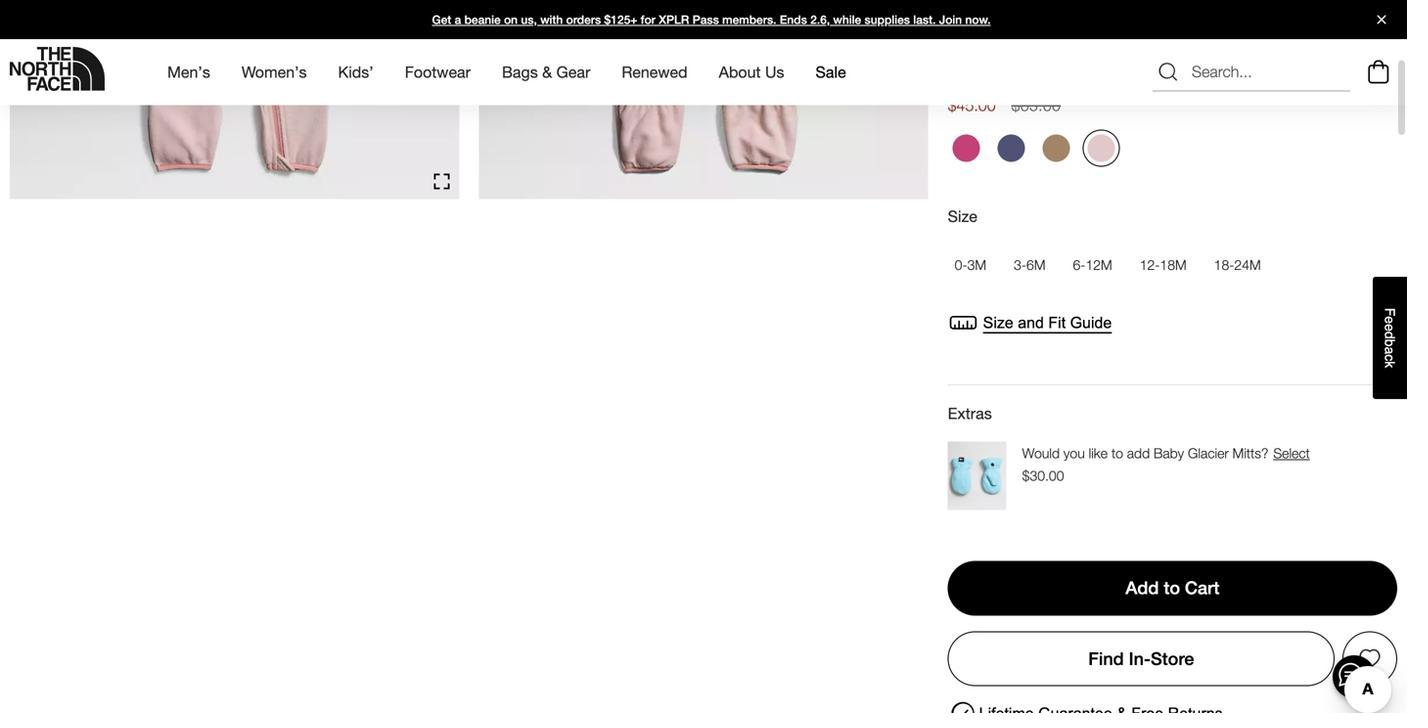 Task type: describe. For each thing, give the bounding box(es) containing it.
1 e from the top
[[1382, 316, 1398, 324]]

and
[[1018, 314, 1044, 332]]

$125+
[[604, 13, 638, 26]]

extras
[[948, 404, 992, 423]]

18m
[[1160, 257, 1187, 273]]

0-3m
[[955, 257, 987, 273]]

in-
[[1129, 649, 1151, 669]]

&
[[542, 63, 552, 81]]

would you like to add baby glacier mitts? select $30.00
[[1022, 446, 1310, 484]]

last.
[[913, 13, 936, 26]]

about us link
[[719, 46, 784, 99]]

glacier
[[1188, 446, 1229, 462]]

for
[[641, 13, 656, 26]]

sale
[[816, 63, 846, 81]]

Mr. Pink Big Abstract Print radio
[[948, 130, 985, 167]]

Purdy Pink radio
[[1083, 130, 1120, 167]]

size and fit guide
[[983, 314, 1112, 332]]

select
[[1274, 446, 1310, 462]]

add to cart button
[[948, 561, 1398, 616]]

0-
[[955, 257, 968, 273]]

find in-store button
[[948, 632, 1335, 687]]

find in-store
[[1089, 649, 1194, 669]]

12-18m
[[1140, 257, 1187, 273]]

add
[[1126, 578, 1159, 599]]

6m
[[1027, 257, 1046, 273]]

get
[[432, 13, 451, 26]]

about
[[719, 63, 761, 81]]

baby
[[1154, 446, 1184, 462]]

3m
[[968, 257, 987, 273]]

mr. pink big abstract print image
[[953, 135, 980, 162]]

18-
[[1214, 257, 1235, 273]]

cave blue image
[[998, 135, 1025, 162]]

24m
[[1235, 257, 1261, 273]]

1 color option group from the top
[[948, 36, 1398, 81]]

cart
[[1185, 578, 1220, 599]]

pass
[[693, 13, 719, 26]]

bags & gear link
[[502, 46, 590, 99]]

f e e d b a c k button
[[1373, 277, 1407, 399]]

d
[[1382, 332, 1398, 339]]

gear
[[557, 63, 590, 81]]

6-12m button
[[1066, 247, 1119, 284]]

3-6m
[[1014, 257, 1046, 273]]

2 e from the top
[[1382, 324, 1398, 332]]

like
[[1089, 446, 1108, 462]]

footwear link
[[405, 46, 471, 99]]

beanie
[[465, 13, 501, 26]]

the north face home page image
[[10, 47, 105, 91]]

6-12m
[[1073, 257, 1112, 273]]

purdy pink image
[[1088, 135, 1115, 162]]

ends
[[780, 13, 807, 26]]

2.6,
[[811, 13, 830, 26]]

get a beanie on us, with orders $125+ for xplr pass members. ends 2.6, while supplies last. join now.
[[432, 13, 991, 26]]

c
[[1382, 355, 1398, 361]]

b
[[1382, 339, 1398, 347]]

xplr
[[659, 13, 689, 26]]



Task type: locate. For each thing, give the bounding box(es) containing it.
list box
[[948, 247, 1398, 284]]

$45.00
[[948, 96, 996, 114]]

a
[[455, 13, 461, 26], [1382, 347, 1398, 355]]

e up d
[[1382, 316, 1398, 324]]

open full screen image
[[434, 174, 450, 190]]

bags
[[502, 63, 538, 81]]

12-18m button
[[1133, 247, 1194, 284]]

women's
[[242, 63, 307, 81]]

you
[[1064, 446, 1085, 462]]

12-
[[1140, 257, 1160, 273]]

0 horizontal spatial $65.00
[[948, 2, 996, 21]]

size inside size and fit guide button
[[983, 314, 1014, 332]]

to
[[1112, 446, 1123, 462], [1164, 578, 1180, 599]]

0 horizontal spatial a
[[455, 13, 461, 26]]

men's link
[[167, 46, 210, 99]]

list box containing 0-3m
[[948, 247, 1398, 284]]

to right like
[[1112, 446, 1123, 462]]

with
[[540, 13, 563, 26]]

f e e d b a c k
[[1382, 308, 1398, 368]]

almond butter big abstract print image
[[1043, 135, 1070, 162]]

us
[[765, 63, 784, 81]]

kids' link
[[338, 46, 374, 99]]

mitts?
[[1233, 446, 1269, 462]]

$65.00 up tnf black radio
[[948, 2, 996, 21]]

0-3m button
[[948, 247, 993, 284]]

a up k
[[1382, 347, 1398, 355]]

add to cart
[[1126, 578, 1220, 599]]

to right add
[[1164, 578, 1180, 599]]

1 vertical spatial $65.00
[[1012, 96, 1061, 114]]

6-
[[1073, 257, 1086, 273]]

sale link
[[816, 46, 846, 99]]

1 horizontal spatial to
[[1164, 578, 1180, 599]]

women's link
[[242, 46, 307, 99]]

close image
[[1369, 15, 1395, 24]]

would
[[1022, 446, 1060, 462]]

1 vertical spatial size
[[983, 314, 1014, 332]]

$30.00
[[1022, 468, 1064, 484]]

0 vertical spatial a
[[455, 13, 461, 26]]

0 vertical spatial $65.00
[[948, 2, 996, 21]]

0 horizontal spatial size
[[948, 207, 978, 226]]

3-6m button
[[1007, 247, 1053, 284]]

size for size
[[948, 207, 978, 226]]

footwear
[[405, 63, 471, 81]]

Almond Butter Big Abstract Print radio
[[1038, 130, 1075, 167]]

bags & gear
[[502, 63, 590, 81]]

1 vertical spatial a
[[1382, 347, 1398, 355]]

18-24m
[[1214, 257, 1261, 273]]

1 vertical spatial to
[[1164, 578, 1180, 599]]

view cart image
[[1363, 57, 1395, 87]]

select button
[[1273, 442, 1311, 466]]

us,
[[521, 13, 537, 26]]

$65.00
[[948, 2, 996, 21], [1012, 96, 1061, 114]]

to inside button
[[1164, 578, 1180, 599]]

size
[[948, 207, 978, 226], [983, 314, 1014, 332]]

size for size and fit guide
[[983, 314, 1014, 332]]

0 vertical spatial to
[[1112, 446, 1123, 462]]

join
[[939, 13, 962, 26]]

now.
[[965, 13, 991, 26]]

a right "get"
[[455, 13, 461, 26]]

size and fit guide button
[[948, 307, 1112, 339]]

e
[[1382, 316, 1398, 324], [1382, 324, 1398, 332]]

a inside button
[[1382, 347, 1398, 355]]

Cave Blue radio
[[993, 130, 1030, 167]]

store
[[1151, 649, 1194, 669]]

about us
[[719, 63, 784, 81]]

renewed
[[622, 63, 688, 81]]

supplies
[[865, 13, 910, 26]]

f
[[1382, 308, 1398, 316]]

k
[[1382, 361, 1398, 368]]

search all image
[[1157, 60, 1180, 84]]

size up 0-
[[948, 207, 978, 226]]

members.
[[722, 13, 777, 26]]

renewed link
[[622, 46, 688, 99]]

2 color option group from the top
[[948, 130, 1398, 175]]

Search search field
[[1153, 53, 1351, 92]]

12m
[[1086, 257, 1112, 273]]

0 horizontal spatial to
[[1112, 446, 1123, 462]]

get a beanie on us, with orders $125+ for xplr pass members. ends 2.6, while supplies last. join now. link
[[0, 0, 1407, 39]]

0 vertical spatial color option group
[[948, 36, 1398, 81]]

e up b
[[1382, 324, 1398, 332]]

color option group
[[948, 36, 1398, 81], [948, 130, 1398, 175]]

to inside would you like to add baby glacier mitts? select $30.00
[[1112, 446, 1123, 462]]

kids'
[[338, 63, 374, 81]]

1 horizontal spatial a
[[1382, 347, 1398, 355]]

1 horizontal spatial $65.00
[[1012, 96, 1061, 114]]

1 horizontal spatial size
[[983, 314, 1014, 332]]

orders
[[566, 13, 601, 26]]

men's
[[167, 63, 210, 81]]

guide
[[1070, 314, 1112, 332]]

size left and
[[983, 314, 1014, 332]]

on
[[504, 13, 518, 26]]

TNF Black radio
[[948, 36, 985, 73]]

$65.00 up almond butter big abstract print option
[[1012, 96, 1061, 114]]

find
[[1089, 649, 1124, 669]]

while
[[833, 13, 861, 26]]

0 vertical spatial size
[[948, 207, 978, 226]]

1 vertical spatial color option group
[[948, 130, 1398, 175]]

add
[[1127, 446, 1150, 462]]

baby glacier mitts image
[[948, 442, 1007, 510]]

fit
[[1049, 314, 1066, 332]]

18-24m button
[[1207, 247, 1268, 284]]

3-
[[1014, 257, 1027, 273]]



Task type: vqa. For each thing, say whether or not it's contained in the screenshot.
MEN'S GORDON LYONS FULL-ZIP VEST image
no



